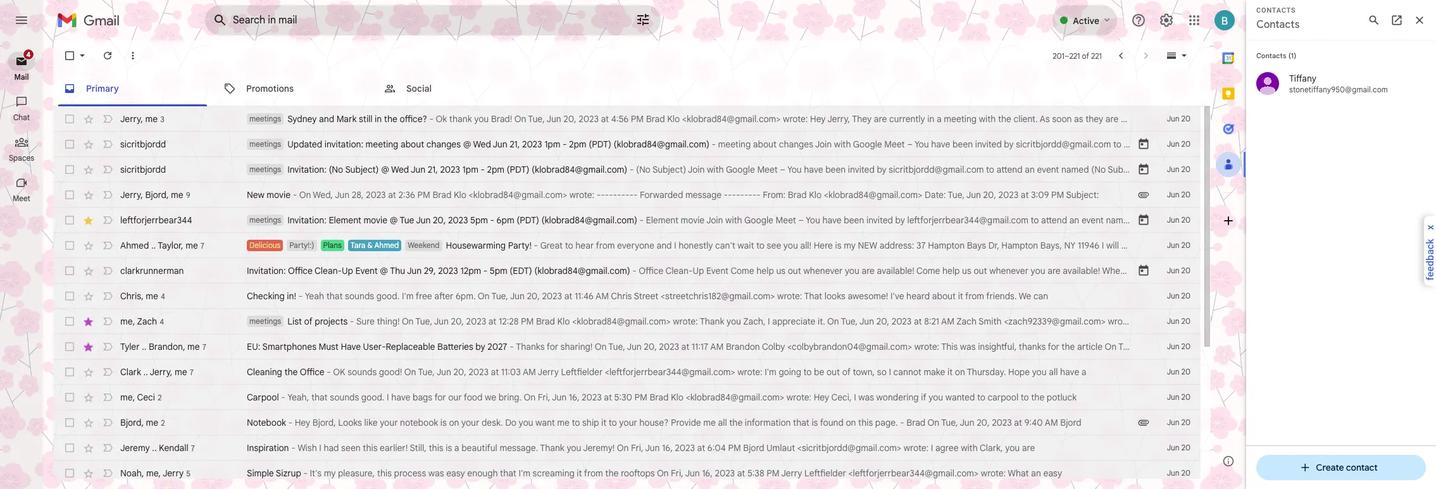 Task type: vqa. For each thing, say whether or not it's contained in the screenshot.


Task type: describe. For each thing, give the bounding box(es) containing it.
9 row from the top
[[53, 309, 1201, 334]]

time for angeles).
[[1340, 164, 1359, 175]]

office left 'ok'
[[300, 367, 324, 378]]

an up the ny
[[1070, 215, 1079, 226]]

by down "client."
[[1004, 139, 1014, 150]]

0 horizontal spatial of
[[304, 316, 313, 327]]

wondering
[[876, 392, 919, 403]]

2 horizontal spatial attend
[[1124, 139, 1150, 150]]

they
[[1086, 113, 1103, 125]]

with left 'clark,'
[[961, 442, 978, 454]]

smell
[[1303, 240, 1324, 251]]

wanted
[[946, 392, 975, 403]]

with left "client."
[[979, 113, 996, 125]]

toggle split pane mode image
[[1165, 49, 1178, 62]]

2 horizontal spatial fri,
[[671, 468, 683, 479]]

office?
[[400, 113, 427, 125]]

on up agree
[[928, 417, 939, 429]]

4 for me
[[160, 317, 164, 326]]

2 (no from the left
[[636, 164, 651, 175]]

noah
[[120, 467, 142, 479]]

, up clark .. jerry , me 7
[[183, 341, 185, 352]]

2 vertical spatial sounds
[[330, 392, 359, 403]]

time for an
[[1385, 215, 1404, 226]]

attend for element
[[1041, 215, 1067, 226]]

advanced search options image
[[630, 7, 656, 32]]

at left 5:38
[[737, 468, 745, 479]]

mail heading
[[0, 72, 43, 82]]

i've
[[891, 291, 904, 302]]

1 horizontal spatial was
[[859, 392, 874, 403]]

2 up from the left
[[693, 265, 704, 277]]

, down tyler .. brandon , me 7
[[170, 366, 172, 378]]

meetings for updated invitation: meeting about changes @ wed jun 21, 2023 1pm - 2pm (pdt) (klobrad84@gmail.com)
[[249, 139, 281, 149]]

0 horizontal spatial zach
[[137, 316, 157, 327]]

house?
[[639, 417, 669, 429]]

promotions tab
[[213, 71, 373, 106]]

1 horizontal spatial chris
[[611, 291, 632, 302]]

0 vertical spatial wed
[[473, 139, 491, 150]]

2 vertical spatial hey
[[295, 417, 310, 429]]

, down leftforjerrbear344
[[181, 240, 183, 251]]

7 jun 20 from the top
[[1167, 266, 1191, 275]]

wrote: left the this on the right
[[914, 341, 939, 353]]

11:17
[[692, 341, 708, 353]]

los for angeles).
[[1368, 164, 1382, 175]]

0 horizontal spatial 16,
[[569, 392, 580, 403]]

<colbybrandon04@gmail.com>
[[787, 341, 912, 353]]

0 horizontal spatial wednesday
[[1156, 164, 1203, 175]]

7 for taylor
[[201, 241, 204, 250]]

los for an
[[1413, 215, 1427, 226]]

movie left wed, at the top
[[267, 189, 291, 201]]

2 horizontal spatial was
[[960, 341, 976, 353]]

potluck
[[1047, 392, 1077, 403]]

, left 9
[[166, 189, 169, 200]]

7 20 from the top
[[1182, 266, 1191, 275]]

jun 20 for ahmed .. taylor , me 7
[[1167, 241, 1191, 250]]

tab list containing primary
[[53, 71, 1211, 106]]

checking
[[247, 291, 285, 302]]

2 horizontal spatial i'm
[[765, 367, 777, 378]]

i down good!
[[387, 392, 389, 403]]

0 horizontal spatial chris
[[120, 290, 141, 302]]

bjord up 5:38
[[743, 442, 764, 454]]

(edt)
[[510, 265, 532, 277]]

1 vertical spatial <leftforjerrbear344@gmail.com>
[[848, 468, 979, 479]]

20 for jerry , me 3
[[1182, 114, 1191, 123]]

pm right 2:36 at the top left of the page
[[417, 189, 430, 201]]

(pdt) for 2pm
[[507, 164, 529, 175]]

2 come from the left
[[917, 265, 940, 277]]

jerry down umlaut
[[781, 468, 802, 479]]

what
[[1008, 468, 1029, 479]]

2 vertical spatial from
[[584, 468, 603, 479]]

movie up tara & ahmed
[[364, 215, 387, 226]]

jerry,
[[828, 113, 850, 125]]

0 horizontal spatial thank
[[540, 442, 565, 454]]

carpool - yeah, that sounds good. i have bags for our food we bring. on fri, jun 16, 2023 at 5:30 pm brad klo <klobrad84@gmail.com> wrote: hey ceci, i was wondering if you wanted to carpool to the potluck
[[247, 392, 1077, 403]]

201 – 221
[[1053, 51, 1080, 60]]

0 vertical spatial my
[[844, 240, 856, 251]]

0 vertical spatial all
[[1049, 367, 1058, 378]]

.. for jerry
[[143, 366, 148, 378]]

20 for me , ceci 2
[[1182, 392, 1191, 402]]

me right provide
[[703, 417, 716, 429]]

main menu image
[[14, 13, 29, 28]]

1 horizontal spatial zach
[[957, 316, 977, 327]]

to left "hear"
[[565, 240, 573, 251]]

wrote: up "hear"
[[570, 189, 595, 201]]

invited for leftforjerrbear344@gmail.com
[[867, 215, 893, 226]]

me , zach 4
[[120, 316, 164, 327]]

(pacific for 2pm
[[1308, 164, 1338, 175]]

klo up meetings invitation: element movie @ tue jun 20, 2023 5pm - 6pm (pdt) (klobrad84@gmail.com) - element movie join with google meet – you have been invited by leftforjerrbear344@gmail.com to attend an event named element movie on tuesday jun 20, 2023 ⋅ 5pm – 6pm (pacific time - los an
[[809, 189, 822, 201]]

.. for taylor
[[151, 240, 156, 251]]

clark,
[[980, 442, 1003, 454]]

2 us from the left
[[962, 265, 972, 277]]

after
[[434, 291, 453, 302]]

1 available! from the left
[[877, 265, 915, 277]]

klo right 4:56
[[667, 113, 680, 125]]

invitation: office clean-up event @ thu jun 29, 2023 12pm - 5pm (edt) (klobrad84@gmail.com) - office clean-up event come help us out whenever you are available! come help us out whenever you are available! when thursday jun 29, 2023 ⋅ 12pm – 5pm (eastern time - new york) location offic
[[247, 265, 1436, 277]]

refresh image
[[101, 49, 114, 62]]

with up meetings invitation: (no subject) @ wed jun 21, 2023 1pm - 2pm (pdt) (klobrad84@gmail.com) - (no subject) join with google meet – you have been invited by sicritbjordd@gmail.com to attend an event named (no subject) on wednesday jun 21, 2023 ⋅ 1pm – 2pm (pacific time - los angeles). join
[[834, 139, 851, 150]]

had
[[324, 442, 339, 454]]

at left 4:56
[[601, 113, 609, 125]]

pm right 5:38
[[767, 468, 780, 479]]

ceci
[[137, 392, 155, 403]]

join down the 1
[[1424, 164, 1436, 175]]

row containing jeremy
[[53, 436, 1201, 461]]

i right zach,
[[768, 316, 770, 327]]

tue, right date:
[[948, 189, 965, 201]]

jerry , me 3
[[120, 113, 164, 124]]

pm right 12:28
[[521, 316, 534, 327]]

newer image
[[1115, 49, 1127, 62]]

1 horizontal spatial sicritbjordd@gmail.com
[[1016, 139, 1111, 150]]

eu: smartphones must have user-replaceable batteries by 2027 - thanks for sharing! on tue, jun 20, 2023 at 11:17 am brandon colby <colbybrandon04@gmail.com> wrote: this was insightful, thanks for the article on tue, jun 20, 2023 at 12:12 pm anna medina <
[[247, 341, 1297, 353]]

20, down (edt)
[[527, 291, 540, 302]]

join up message
[[688, 164, 705, 175]]

clark
[[120, 366, 141, 378]]

1 horizontal spatial and
[[657, 240, 672, 251]]

sharing!
[[561, 341, 593, 353]]

2 horizontal spatial 1pm
[[1262, 164, 1278, 175]]

3 element from the left
[[1136, 215, 1169, 226]]

20, up cleaning the office - ok sounds good! on tue, jun 20, 2023 at 11:03 am jerry leftfielder <leftforjerrbear344@gmail.com> wrote: i'm going to be out of town, so i cannot make it on thursday. hope you all have a
[[644, 341, 657, 353]]

to right carpool
[[1021, 392, 1029, 403]]

(pacific for 6pm
[[1353, 215, 1383, 226]]

that right "enough"
[[500, 468, 516, 479]]

row containing clarkrunnerman
[[53, 258, 1436, 284]]

message.
[[500, 442, 538, 454]]

5 jun 20 from the top
[[1167, 215, 1191, 225]]

yeah
[[305, 291, 324, 302]]

mark
[[337, 113, 357, 125]]

20 for noah , me , jerry 5
[[1182, 468, 1191, 478]]

eu:
[[247, 341, 260, 353]]

tue, right brad! at the top of the page
[[528, 113, 545, 125]]

event for element
[[1082, 215, 1104, 226]]

20, left 12:12
[[1154, 341, 1167, 353]]

1 horizontal spatial fri,
[[631, 442, 643, 454]]

37
[[917, 240, 926, 251]]

on left wed, at the top
[[299, 189, 311, 201]]

thu
[[390, 265, 405, 277]]

sizrup
[[276, 468, 301, 479]]

chat
[[13, 113, 30, 122]]

jun 20 for bjord , me 2
[[1167, 418, 1191, 427]]

0 vertical spatial invited
[[975, 139, 1002, 150]]

<zach92339@gmail.com>
[[1004, 316, 1106, 327]]

2 vertical spatial a
[[454, 442, 459, 454]]

, up tyler
[[133, 316, 135, 327]]

2 for me
[[161, 418, 165, 428]]

meet up from:
[[757, 164, 778, 175]]

has attachment image for notebook - hey bjord, looks like your notebook is on your desk. do you want me to ship it to your house? provide me all the information that is found on this page. - brad on tue, jun 20, 2023 at 9:40 am bjord
[[1137, 417, 1150, 429]]

primary
[[86, 83, 119, 94]]

am right 11:17
[[710, 341, 724, 353]]

0 horizontal spatial leftfielder
[[561, 367, 603, 378]]

wrote: left what
[[981, 468, 1006, 479]]

do
[[505, 417, 517, 429]]

1 vertical spatial 16,
[[662, 442, 673, 454]]

calendar event image for clarkrunnerman
[[1137, 265, 1150, 277]]

, down me , ceci 2
[[141, 417, 144, 428]]

pm right 5:30
[[635, 392, 647, 403]]

(eastern
[[1277, 265, 1311, 277]]

i'll
[[1144, 113, 1152, 125]]

wrote: up 11:17
[[673, 316, 698, 327]]

1 horizontal spatial for
[[547, 341, 558, 353]]

am right 8:21
[[941, 316, 955, 327]]

attend for (no
[[997, 164, 1023, 175]]

been for leftforjerrbear344@gmail.com
[[844, 215, 864, 226]]

.. for brandon
[[142, 341, 146, 352]]

2 horizontal spatial named
[[1189, 139, 1216, 150]]

have down meetings updated invitation: meeting about changes @ wed jun 21, 2023 1pm - 2pm (pdt) (klobrad84@gmail.com) - meeting about changes join with google meet – you have been invited by sicritbjordd@gmail.com to attend an event named meeting about changes on wednesday jun 21, 2023 ⋅ 1
[[804, 164, 823, 175]]

5 20 from the top
[[1182, 215, 1191, 225]]

2 horizontal spatial 2pm
[[1288, 164, 1306, 175]]

1 hampton from the left
[[928, 240, 965, 251]]

calendar event image for an
[[1137, 138, 1150, 151]]

food
[[464, 392, 483, 403]]

me down tyler .. brandon , me 7
[[175, 366, 187, 378]]

at left 12:28
[[489, 316, 497, 327]]

1 vertical spatial new
[[1341, 265, 1358, 277]]

1 vertical spatial from
[[965, 291, 984, 302]]

1 help from the left
[[757, 265, 774, 277]]

1 vertical spatial my
[[324, 468, 336, 479]]

this left process
[[377, 468, 392, 479]]

20 for me , zach 4
[[1182, 316, 1191, 326]]

hear
[[576, 240, 594, 251]]

jun 20 for chris , me 4
[[1167, 291, 1191, 301]]

2 horizontal spatial event
[[1164, 139, 1186, 150]]

everyone
[[617, 240, 654, 251]]

7 for jerry
[[190, 367, 194, 377]]

0 vertical spatial fri,
[[538, 392, 550, 403]]

notebook - hey bjord, looks like your notebook is on your desk. do you want me to ship it to your house? provide me all the information that is found on this page. - brad on tue, jun 20, 2023 at 9:40 am bjord
[[247, 417, 1082, 429]]

, down jeremy .. kendall 7
[[159, 467, 161, 479]]

0 vertical spatial from
[[596, 240, 615, 251]]

this right still,
[[429, 442, 444, 454]]

i right "ceci,"
[[854, 392, 856, 403]]

0 horizontal spatial i'm
[[402, 291, 414, 302]]

, up me , zach 4
[[141, 290, 144, 302]]

tue, right article
[[1119, 341, 1135, 353]]

tara
[[351, 241, 365, 250]]

you for leftforjerrbear344@gmail.com
[[806, 215, 820, 226]]

the left office?
[[384, 113, 397, 125]]

1 horizontal spatial 2pm
[[569, 139, 587, 150]]

bjord , me 2
[[120, 417, 165, 428]]

1 row from the top
[[53, 106, 1201, 132]]

0 horizontal spatial ahmed
[[120, 240, 149, 251]]

more image
[[127, 49, 139, 62]]

meetings for sydney and mark still in the office?
[[249, 114, 281, 123]]

you up the can
[[1031, 265, 1045, 277]]

bags
[[413, 392, 432, 403]]

1 29, from the left
[[424, 265, 436, 277]]

i right the 11946
[[1102, 240, 1104, 251]]

bjord up jeremy
[[120, 417, 141, 428]]

wed,
[[313, 189, 333, 201]]

1 horizontal spatial wednesday
[[1328, 139, 1375, 150]]

thursday
[[1127, 265, 1165, 277]]

1 vertical spatial hey
[[814, 392, 829, 403]]

jun 20 for jeremy .. kendall 7
[[1167, 443, 1191, 453]]

the left information
[[729, 417, 743, 429]]

information
[[745, 417, 791, 429]]

you right do at the left
[[519, 417, 533, 429]]

out right be
[[827, 367, 840, 378]]

1 vertical spatial a
[[1082, 367, 1087, 378]]

must
[[319, 341, 339, 353]]

spaces heading
[[0, 153, 43, 163]]

1 horizontal spatial leftfielder
[[805, 468, 846, 479]]

ok
[[333, 367, 345, 378]]

wrote: down 'going'
[[787, 392, 812, 403]]

as
[[1040, 113, 1050, 125]]

sicritbjordd for invitation:
[[120, 164, 166, 175]]

jerry down thanks
[[538, 367, 559, 378]]

20 for ahmed .. taylor , me 7
[[1182, 241, 1191, 250]]

2 horizontal spatial you
[[915, 139, 929, 150]]

at left 2:36 at the top left of the page
[[388, 189, 396, 201]]

ceci,
[[831, 392, 852, 403]]

ahmed .. taylor , me 7
[[120, 240, 204, 251]]

our
[[448, 392, 462, 403]]

pm right 4:56
[[631, 113, 644, 125]]

front
[[1194, 240, 1214, 251]]

awesome!
[[848, 291, 888, 302]]

klo up 'sharing!'
[[557, 316, 570, 327]]

2 vertical spatial 16,
[[702, 468, 713, 479]]

meet down currently
[[884, 139, 905, 150]]

projects
[[315, 316, 348, 327]]

spaces
[[9, 153, 34, 163]]

to up leftforjerrbear344@gmail.com
[[986, 164, 994, 175]]

meetings sydney and mark still in the office? - ok thank you brad! on tue, jun 20, 2023 at 4:56 pm brad klo <klobrad84@gmail.com> wrote: hey jerry, they are currently in a meeting with the client. as soon as they are done i'll let them
[[249, 113, 1187, 125]]

2 12pm from the left
[[1226, 265, 1247, 277]]

2 in from the left
[[928, 113, 935, 125]]

12:12
[[1202, 341, 1220, 353]]

brad up notebook - hey bjord, looks like your notebook is on your desk. do you want me to ship it to your house? provide me all the information that is found on this page. - brad on tue, jun 20, 2023 at 9:40 am bjord
[[650, 392, 669, 403]]

2 whenever from the left
[[989, 265, 1029, 277]]

is right here
[[835, 240, 842, 251]]

row containing bjord
[[53, 410, 1201, 436]]

21, down brad! at the top of the page
[[510, 139, 520, 150]]

2 easy from the left
[[1043, 468, 1062, 479]]

0 vertical spatial google
[[853, 139, 882, 150]]

thanks
[[516, 341, 545, 353]]

great
[[540, 240, 563, 251]]

this right seen
[[363, 442, 378, 454]]

0 horizontal spatial new
[[247, 189, 264, 201]]

taylor
[[158, 240, 181, 251]]

jun 20 for jerry , bjord , me 9
[[1167, 190, 1191, 199]]

gmail image
[[57, 8, 126, 33]]

appreciate
[[772, 316, 816, 327]]

it's
[[310, 468, 322, 479]]

bays
[[967, 240, 986, 251]]

3 jun 20 from the top
[[1167, 165, 1191, 174]]

we
[[485, 392, 496, 403]]

delicious
[[249, 241, 281, 250]]

have up date:
[[931, 139, 950, 150]]

0 horizontal spatial for
[[435, 392, 446, 403]]

invitation: for invitation: element movie @ tue jun 20, 2023 5pm - 6pm (pdt) (klobrad84@gmail.com)
[[287, 215, 327, 226]]

are right they
[[874, 113, 887, 125]]

jeremy
[[120, 442, 150, 454]]

sicritbjordd for updated
[[120, 139, 166, 150]]

to left the ship
[[572, 417, 580, 429]]

make
[[924, 367, 945, 378]]

.. for kendall
[[152, 442, 157, 454]]

0 horizontal spatial brandon
[[149, 341, 183, 352]]

navigation containing mail
[[0, 41, 44, 489]]

brad right from:
[[788, 189, 807, 201]]

0 vertical spatial been
[[953, 139, 973, 150]]

1 (no from the left
[[329, 164, 343, 175]]

carpool
[[988, 392, 1019, 403]]

out down bays
[[974, 265, 987, 277]]

0 horizontal spatial 1pm
[[462, 164, 478, 175]]

me up tyler
[[120, 316, 133, 327]]

beautiful
[[462, 442, 497, 454]]

meetings for invitation: element movie @ tue jun 20, 2023 5pm - 6pm (pdt) (klobrad84@gmail.com)
[[249, 215, 281, 225]]

been for sicritbjordd@gmail.com
[[826, 164, 846, 175]]

21, down ok
[[428, 164, 438, 175]]

tyler .. brandon , me 7
[[120, 341, 206, 352]]

search in mail image
[[209, 9, 232, 32]]

york)
[[1360, 265, 1380, 277]]

housewarming
[[446, 240, 506, 251]]

the left article
[[1062, 341, 1075, 353]]

20, up the weekend
[[433, 215, 446, 226]]

party!
[[508, 240, 532, 251]]

0 vertical spatial good.
[[376, 291, 400, 302]]

4:56
[[611, 113, 629, 125]]

1 horizontal spatial ahmed
[[374, 241, 399, 250]]

movie up front
[[1171, 215, 1195, 226]]

1 whenever from the left
[[804, 265, 843, 277]]

bjord down potluck
[[1060, 417, 1082, 429]]

promotions
[[246, 83, 294, 94]]

1 changes from the left
[[427, 139, 461, 150]]

0 horizontal spatial 2pm
[[487, 164, 505, 175]]

0 vertical spatial hey
[[810, 113, 826, 125]]



Task type: locate. For each thing, give the bounding box(es) containing it.
jeremy!
[[583, 442, 615, 454]]

0 vertical spatial sounds
[[345, 291, 374, 302]]

, left ceci
[[133, 392, 135, 403]]

20 for jerry , bjord , me 9
[[1182, 190, 1191, 199]]

event for (no
[[1037, 164, 1059, 175]]

1 horizontal spatial brandon
[[726, 341, 760, 353]]

hey left jerry,
[[810, 113, 826, 125]]

, down jeremy
[[142, 467, 144, 479]]

2 jun 20 from the top
[[1167, 139, 1191, 149]]

tue, up agree
[[941, 417, 958, 429]]

has attachment image
[[1137, 189, 1150, 201], [1137, 417, 1150, 429]]

1 element from the left
[[329, 215, 361, 226]]

5pm up the smell at the right of page
[[1305, 215, 1323, 226]]

row containing clark
[[53, 360, 1201, 385]]

0 vertical spatial thank
[[700, 316, 724, 327]]

side panel section
[[1211, 41, 1246, 479]]

out down all!
[[788, 265, 801, 277]]

1 horizontal spatial whenever
[[989, 265, 1029, 277]]

2 horizontal spatial (no
[[1091, 164, 1106, 175]]

at left 9:40
[[1014, 417, 1022, 429]]

2 row from the top
[[53, 132, 1436, 157]]

2 vertical spatial i'm
[[519, 468, 530, 479]]

wrote: left jerry,
[[783, 113, 808, 125]]

12pm down housewarming
[[460, 265, 481, 277]]

address:
[[880, 240, 914, 251]]

meetings invitation: (no subject) @ wed jun 21, 2023 1pm - 2pm (pdt) (klobrad84@gmail.com) - (no subject) join with google meet – you have been invited by sicritbjordd@gmail.com to attend an event named (no subject) on wednesday jun 21, 2023 ⋅ 1pm – 2pm (pacific time - los angeles). join
[[249, 164, 1436, 175]]

Search in mail search field
[[205, 5, 661, 35]]

carpool
[[247, 392, 279, 403]]

invitation: for invitation: (no subject) @ wed jun 21, 2023 1pm - 2pm (pdt) (klobrad84@gmail.com)
[[287, 164, 327, 175]]

0 horizontal spatial wed
[[391, 164, 409, 175]]

2 inside me , ceci 2
[[158, 393, 162, 402]]

13 20 from the top
[[1182, 418, 1191, 427]]

5:38
[[748, 468, 764, 479]]

0 vertical spatial was
[[960, 341, 976, 353]]

row containing tyler
[[53, 334, 1297, 360]]

2 horizontal spatial and
[[1216, 240, 1231, 251]]

1 horizontal spatial subject)
[[653, 164, 686, 175]]

6 jun 20 from the top
[[1167, 241, 1191, 250]]

i'm left 'going'
[[765, 367, 777, 378]]

(pdt) for 6pm
[[517, 215, 539, 226]]

meetings inside the meetings list of projects - sure thing! on tue, jun 20, 2023 at 12:28 pm brad klo <klobrad84@gmail.com> wrote: thank you zach, i appreciate it. on tue, jun 20, 2023 at 8:21 am zach smith <zach92339@gmail.com> wrote:
[[249, 316, 281, 326]]

1 vertical spatial good.
[[361, 392, 385, 403]]

element
[[329, 215, 361, 226], [646, 215, 679, 226], [1136, 215, 1169, 226]]

7 inside clark .. jerry , me 7
[[190, 367, 194, 377]]

7 inside tyler .. brandon , me 7
[[202, 342, 206, 352]]

up down the honestly
[[693, 265, 704, 277]]

tab list up 4:56
[[53, 71, 1211, 106]]

yeah,
[[288, 392, 309, 403]]

offic
[[1420, 265, 1436, 277]]

13 row from the top
[[53, 410, 1201, 436]]

11 jun 20 from the top
[[1167, 367, 1191, 377]]

20 for clark .. jerry , me 7
[[1182, 367, 1191, 377]]

2 221 from the left
[[1091, 51, 1102, 60]]

20 for tyler .. brandon , me 7
[[1182, 342, 1191, 351]]

jerry left 5
[[163, 467, 184, 479]]

are up the awesome!
[[862, 265, 875, 277]]

7 for brandon
[[202, 342, 206, 352]]

kendall
[[159, 442, 188, 454]]

on right rooftops
[[657, 468, 669, 479]]

am right 11:46
[[596, 291, 609, 302]]

jun 20 for jerry , me 3
[[1167, 114, 1191, 123]]

2 subject) from the left
[[653, 164, 686, 175]]

meetings for invitation: (no subject) @ wed jun 21, 2023 1pm - 2pm (pdt) (klobrad84@gmail.com)
[[249, 165, 281, 174]]

pm right 6:04
[[728, 442, 741, 454]]

and right front
[[1216, 240, 1231, 251]]

2 vertical spatial google
[[744, 215, 773, 226]]

heard
[[907, 291, 930, 302]]

still
[[359, 113, 373, 125]]

brad down if at the bottom
[[907, 417, 926, 429]]

7 inside jeremy .. kendall 7
[[191, 443, 195, 453]]

1 horizontal spatial all
[[1049, 367, 1058, 378]]

this
[[858, 417, 873, 429], [363, 442, 378, 454], [429, 442, 444, 454], [377, 468, 392, 479]]

plans
[[323, 241, 342, 250]]

by down meetings updated invitation: meeting about changes @ wed jun 21, 2023 1pm - 2pm (pdt) (klobrad84@gmail.com) - meeting about changes join with google meet – you have been invited by sicritbjordd@gmail.com to attend an event named meeting about changes on wednesday jun 21, 2023 ⋅ 1
[[877, 164, 887, 175]]

all up 6:04
[[718, 417, 727, 429]]

7 row from the top
[[53, 258, 1436, 284]]

0 vertical spatial sicritbjordd@gmail.com
[[1016, 139, 1111, 150]]

help down leftforjerrbear344@gmail.com
[[942, 265, 960, 277]]

6 20 from the top
[[1182, 241, 1191, 250]]

0 horizontal spatial in
[[375, 113, 382, 125]]

from right "hear"
[[596, 240, 615, 251]]

11:46
[[575, 291, 594, 302]]

1 vertical spatial wed
[[391, 164, 409, 175]]

new
[[247, 189, 264, 201], [1341, 265, 1358, 277]]

easy left "enough"
[[446, 468, 465, 479]]

1 meetings from the top
[[249, 114, 281, 123]]

notebook
[[247, 417, 286, 429]]

tue
[[400, 215, 414, 226]]

up
[[342, 265, 353, 277], [693, 265, 704, 277]]

time
[[1340, 164, 1359, 175], [1385, 215, 1404, 226], [1313, 265, 1332, 277]]

2 hampton from the left
[[1002, 240, 1038, 251]]

1 subject) from the left
[[345, 164, 379, 175]]

14 row from the top
[[53, 436, 1201, 461]]

9 jun 20 from the top
[[1167, 316, 1191, 326]]

main content
[[53, 41, 1436, 489]]

1 vertical spatial was
[[859, 392, 874, 403]]

1 horizontal spatial of
[[842, 367, 851, 378]]

0 vertical spatial sicritbjordd
[[120, 139, 166, 150]]

from left friends.
[[965, 291, 984, 302]]

thank
[[449, 113, 472, 125]]

available! down the 11946
[[1063, 265, 1100, 277]]

2 vertical spatial fri,
[[671, 468, 683, 479]]

1 horizontal spatial up
[[693, 265, 704, 277]]

2 inside bjord , me 2
[[161, 418, 165, 428]]

invited for sicritbjordd@gmail.com
[[848, 164, 875, 175]]

jerry down primary tab
[[120, 113, 141, 124]]

1 vertical spatial wednesday
[[1156, 164, 1203, 175]]

1 event from the left
[[355, 265, 378, 277]]

am right 11:03
[[523, 367, 536, 378]]

12 20 from the top
[[1182, 392, 1191, 402]]

support image
[[1131, 13, 1146, 28]]

1 has attachment image from the top
[[1137, 189, 1150, 201]]

us
[[776, 265, 786, 277], [962, 265, 972, 277]]

settings image
[[1159, 13, 1174, 28]]

1 jun 20 from the top
[[1167, 114, 1191, 123]]

clean-
[[315, 265, 342, 277], [666, 265, 693, 277]]

at left 11:46
[[564, 291, 572, 302]]

whenever up friends.
[[989, 265, 1029, 277]]

meetings inside meetings sydney and mark still in the office? - ok thank you brad! on tue, jun 20, 2023 at 4:56 pm brad klo <klobrad84@gmail.com> wrote: hey jerry, they are currently in a meeting with the client. as soon as they are done i'll let them
[[249, 114, 281, 123]]

ok
[[436, 113, 447, 125]]

2 clean- from the left
[[666, 265, 693, 277]]

4 inside 4 link
[[26, 50, 31, 59]]

1 horizontal spatial in
[[928, 113, 935, 125]]

11 row from the top
[[53, 360, 1201, 385]]

0 horizontal spatial attend
[[997, 164, 1023, 175]]

found
[[820, 417, 844, 429]]

meetings list of projects - sure thing! on tue, jun 20, 2023 at 12:28 pm brad klo <klobrad84@gmail.com> wrote: thank you zach, i appreciate it. on tue, jun 20, 2023 at 8:21 am zach smith <zach92339@gmail.com> wrote:
[[249, 316, 1133, 327]]

1 us from the left
[[776, 265, 786, 277]]

2 calendar event image from the top
[[1137, 214, 1150, 227]]

list
[[287, 316, 302, 327]]

on right 6pm.
[[478, 291, 490, 302]]

20 for jeremy .. kendall 7
[[1182, 443, 1191, 453]]

1 vertical spatial sicritbjordd@gmail.com
[[889, 164, 984, 175]]

that
[[326, 291, 343, 302], [311, 392, 328, 403], [793, 417, 809, 429], [500, 468, 516, 479]]

good. up thing!
[[376, 291, 400, 302]]

2 changes from the left
[[779, 139, 813, 150]]

the
[[384, 113, 397, 125], [998, 113, 1012, 125], [1062, 341, 1075, 353], [284, 367, 298, 378], [1031, 392, 1045, 403], [729, 417, 743, 429], [605, 468, 619, 479]]

will left probably
[[1250, 240, 1263, 251]]

20 for bjord , me 2
[[1182, 418, 1191, 427]]

1 calendar event image from the top
[[1137, 163, 1150, 176]]

2 vertical spatial was
[[428, 468, 444, 479]]

hampton
[[928, 240, 965, 251], [1002, 240, 1038, 251]]

primary tab
[[53, 71, 212, 106]]

message
[[685, 189, 722, 201]]

1 vertical spatial time
[[1385, 215, 1404, 226]]

jeremy .. kendall 7
[[120, 442, 195, 454]]

office down party!:)
[[288, 265, 313, 277]]

jun 20 for me , ceci 2
[[1167, 392, 1191, 402]]

sicritbjordd@gmail.com up date:
[[889, 164, 984, 175]]

1 easy from the left
[[446, 468, 465, 479]]

bjord up leftforjerrbear344
[[145, 189, 166, 200]]

7 inside ahmed .. taylor , me 7
[[201, 241, 204, 250]]

jun 20 for me , zach 4
[[1167, 316, 1191, 326]]

tue,
[[528, 113, 545, 125], [948, 189, 965, 201], [491, 291, 508, 302], [416, 316, 432, 327], [841, 316, 858, 327], [609, 341, 625, 353], [1119, 341, 1135, 353], [418, 367, 435, 378], [941, 417, 958, 429]]

enough
[[467, 468, 498, 479]]

new movie - on wed, jun 28, 2023 at 2:36 pm brad klo <klobrad84@gmail.com> wrote: ---------- forwarded message --------- from: brad klo <klobrad84@gmail.com> date: tue, jun 20, 2023 at 3:09 pm subject:
[[247, 189, 1099, 201]]

have
[[931, 139, 950, 150], [804, 164, 823, 175], [823, 215, 842, 226], [1121, 240, 1140, 251], [1060, 367, 1079, 378], [391, 392, 410, 403]]

location
[[1383, 265, 1418, 277]]

has attachment image for new movie - on wed, jun 28, 2023 at 2:36 pm brad klo <klobrad84@gmail.com> wrote: ---------- forwarded message --------- from: brad klo <klobrad84@gmail.com> date: tue, jun 20, 2023 at 3:09 pm subject:
[[1137, 189, 1150, 201]]

calendar event image for element
[[1137, 214, 1150, 227]]

1 will from the left
[[1106, 240, 1119, 251]]

2 element from the left
[[646, 215, 679, 226]]

me , ceci 2
[[120, 392, 162, 403]]

2 6pm from the left
[[1333, 215, 1350, 226]]

ship
[[582, 417, 599, 429]]

15 row from the top
[[53, 461, 1201, 486]]

10 jun 20 from the top
[[1167, 342, 1191, 351]]

4 inside me , zach 4
[[160, 317, 164, 326]]

party!:)
[[289, 241, 314, 250]]

i right so
[[889, 367, 891, 378]]

0 vertical spatial wednesday
[[1328, 139, 1375, 150]]

0 horizontal spatial available!
[[877, 265, 915, 277]]

chat heading
[[0, 113, 43, 123]]

5pm up housewarming
[[470, 215, 488, 226]]

1 vertical spatial fri,
[[631, 442, 643, 454]]

you left brad! at the top of the page
[[474, 113, 489, 125]]

1 6pm from the left
[[497, 215, 514, 226]]

tab list
[[1211, 41, 1246, 444], [53, 71, 1211, 106]]

221
[[1069, 51, 1080, 60], [1091, 51, 1102, 60]]

hampton right 37
[[928, 240, 965, 251]]

meetings for list of projects
[[249, 316, 281, 326]]

2 for ceci
[[158, 393, 162, 402]]

4 link
[[8, 49, 35, 71]]

desk.
[[482, 417, 503, 429]]

11 20 from the top
[[1182, 367, 1191, 377]]

14 20 from the top
[[1182, 443, 1191, 453]]

2 horizontal spatial time
[[1385, 215, 1404, 226]]

you up all!
[[806, 215, 820, 226]]

seen
[[341, 442, 361, 454]]

dr,
[[989, 240, 999, 251]]

meeting
[[944, 113, 977, 125], [366, 139, 398, 150], [718, 139, 751, 150], [1219, 139, 1251, 150]]

4 for chris
[[161, 291, 165, 301]]

1 vertical spatial sicritbjordd
[[120, 164, 166, 175]]

0 vertical spatial (pdt)
[[589, 139, 611, 150]]

fri,
[[538, 392, 550, 403], [631, 442, 643, 454], [671, 468, 683, 479]]

0 horizontal spatial us
[[776, 265, 786, 277]]

wednesday
[[1328, 139, 1375, 150], [1156, 164, 1203, 175]]

3 meetings from the top
[[249, 165, 281, 174]]

named
[[1189, 139, 1216, 150], [1062, 164, 1089, 175], [1106, 215, 1134, 226]]

0 vertical spatial 16,
[[569, 392, 580, 403]]

going
[[779, 367, 801, 378]]

jun 20
[[1167, 114, 1191, 123], [1167, 139, 1191, 149], [1167, 165, 1191, 174], [1167, 190, 1191, 199], [1167, 215, 1191, 225], [1167, 241, 1191, 250], [1167, 266, 1191, 275], [1167, 291, 1191, 301], [1167, 316, 1191, 326], [1167, 342, 1191, 351], [1167, 367, 1191, 377], [1167, 392, 1191, 402], [1167, 418, 1191, 427], [1167, 443, 1191, 453], [1167, 468, 1191, 478]]

1 horizontal spatial new
[[1341, 265, 1358, 277]]

the left "client."
[[998, 113, 1012, 125]]

process
[[394, 468, 426, 479]]

are down 9:40
[[1022, 442, 1035, 454]]

that
[[804, 291, 822, 302]]

0 horizontal spatial help
[[757, 265, 774, 277]]

0 horizontal spatial 29,
[[424, 265, 436, 277]]

2 horizontal spatial element
[[1136, 215, 1169, 226]]

3 your from the left
[[619, 417, 637, 429]]

leftfielder
[[561, 367, 603, 378], [805, 468, 846, 479]]

time left an
[[1385, 215, 1404, 226]]

sounds for good.
[[345, 291, 374, 302]]

it right make
[[948, 367, 953, 378]]

0 horizontal spatial <leftforjerrbear344@gmail.com>
[[605, 367, 735, 378]]

2 help from the left
[[942, 265, 960, 277]]

1 horizontal spatial clean-
[[666, 265, 693, 277]]

invitation:
[[325, 139, 363, 150]]

want
[[536, 417, 555, 429]]

navigation
[[0, 41, 44, 489]]

1 vertical spatial 2
[[161, 418, 165, 428]]

4 jun 20 from the top
[[1167, 190, 1191, 199]]

good!
[[379, 367, 402, 378]]

named for subject)
[[1062, 164, 1089, 175]]

my left new in the right of the page
[[844, 240, 856, 251]]

1 calendar event image from the top
[[1137, 138, 1150, 151]]

1 vertical spatial (pdt)
[[507, 164, 529, 175]]

8 row from the top
[[53, 284, 1201, 309]]

row containing chris
[[53, 284, 1201, 309]]

an down let
[[1152, 139, 1162, 150]]

have up here
[[823, 215, 842, 226]]

friends.
[[986, 291, 1017, 302]]

9:40
[[1025, 417, 1043, 429]]

.. left taylor
[[151, 240, 156, 251]]

14 jun 20 from the top
[[1167, 443, 1191, 453]]

calendar event image right when
[[1137, 265, 1150, 277]]

fri, right rooftops
[[671, 468, 683, 479]]

sicritbjordd down jerry , me 3
[[120, 139, 166, 150]]

2 available! from the left
[[1063, 265, 1100, 277]]

1 221 from the left
[[1069, 51, 1080, 60]]

1 horizontal spatial hampton
[[1002, 240, 1038, 251]]

0 vertical spatial los
[[1368, 164, 1382, 175]]

client.
[[1014, 113, 1038, 125]]

4 20 from the top
[[1182, 190, 1191, 199]]

am
[[596, 291, 609, 302], [941, 316, 955, 327], [710, 341, 724, 353], [523, 367, 536, 378], [1045, 417, 1058, 429]]

jun 20 for clark .. jerry , me 7
[[1167, 367, 1191, 377]]

4 row from the top
[[53, 182, 1201, 208]]

hey left "ceci,"
[[814, 392, 829, 403]]

of right list
[[304, 316, 313, 327]]

6pm.
[[456, 291, 476, 302]]

0 vertical spatial i'm
[[402, 291, 414, 302]]

2 meetings from the top
[[249, 139, 281, 149]]

jun 20 for tyler .. brandon , me 7
[[1167, 342, 1191, 351]]

(no up subject:
[[1091, 164, 1106, 175]]

i
[[674, 240, 676, 251], [1102, 240, 1104, 251], [768, 316, 770, 327], [889, 367, 891, 378], [387, 392, 389, 403], [854, 392, 856, 403], [319, 442, 321, 454], [931, 442, 933, 454]]

Search in mail text field
[[233, 14, 600, 27]]

you right hope
[[1032, 367, 1047, 378]]

3 (no from the left
[[1091, 164, 1106, 175]]

element down forwarded
[[646, 215, 679, 226]]

0 vertical spatial leftfielder
[[561, 367, 603, 378]]

2 your from the left
[[461, 417, 479, 429]]

ahmed right "&" at the left
[[374, 241, 399, 250]]

named for movie
[[1106, 215, 1134, 226]]

that left found
[[793, 417, 809, 429]]

on right bring.
[[524, 392, 536, 403]]

sounds for good!
[[348, 367, 377, 378]]

1 clean- from the left
[[315, 265, 342, 277]]

1 vertical spatial leftfielder
[[805, 468, 846, 479]]

2 horizontal spatial your
[[619, 417, 637, 429]]

at left 11:03
[[491, 367, 499, 378]]

calendar event image
[[1137, 138, 1150, 151], [1137, 214, 1150, 227]]

1 12pm from the left
[[460, 265, 481, 277]]

0 vertical spatial calendar event image
[[1137, 138, 1150, 151]]

invitation: up party!:)
[[287, 215, 327, 226]]

1 vertical spatial sounds
[[348, 367, 377, 378]]

0 horizontal spatial hampton
[[928, 240, 965, 251]]

weekend
[[408, 241, 440, 250]]

&
[[367, 241, 373, 250]]

2 29, from the left
[[1183, 265, 1195, 277]]

jun 20 for noah , me , jerry 5
[[1167, 468, 1191, 478]]

1 vertical spatial calendar event image
[[1137, 265, 1150, 277]]

2pm
[[569, 139, 587, 150], [487, 164, 505, 175], [1288, 164, 1306, 175]]

5 row from the top
[[53, 208, 1436, 233]]

row containing ahmed
[[53, 233, 1324, 258]]

mail
[[14, 72, 29, 82]]

1 vertical spatial (pacific
[[1353, 215, 1383, 226]]

in!
[[287, 291, 296, 302]]

2 will from the left
[[1250, 240, 1263, 251]]

will right the 11946
[[1106, 240, 1119, 251]]

2 sicritbjordd from the top
[[120, 164, 166, 175]]

1 horizontal spatial event
[[1082, 215, 1104, 226]]

21,
[[510, 139, 520, 150], [1394, 139, 1404, 150], [428, 164, 438, 175], [1221, 164, 1232, 175]]

10 row from the top
[[53, 334, 1297, 360]]

are right they on the top of page
[[1106, 113, 1119, 125]]

5 meetings from the top
[[249, 316, 281, 326]]

page.
[[875, 417, 898, 429]]

1 vertical spatial named
[[1062, 164, 1089, 175]]

13 jun 20 from the top
[[1167, 418, 1191, 427]]

6 row from the top
[[53, 233, 1324, 258]]

tue, up <colbybrandon04@gmail.com>
[[841, 316, 858, 327]]

0 horizontal spatial clean-
[[315, 265, 342, 277]]

0 vertical spatial event
[[1164, 139, 1186, 150]]

meet heading
[[0, 194, 43, 204]]

row
[[53, 106, 1201, 132], [53, 132, 1436, 157], [53, 157, 1436, 182], [53, 182, 1201, 208], [53, 208, 1436, 233], [53, 233, 1324, 258], [53, 258, 1436, 284], [53, 284, 1201, 309], [53, 309, 1201, 334], [53, 334, 1297, 360], [53, 360, 1201, 385], [53, 385, 1201, 410], [53, 410, 1201, 436], [53, 436, 1201, 461], [53, 461, 1201, 486]]

(klobrad84@gmail.com)
[[614, 139, 709, 150], [532, 164, 627, 175], [542, 215, 637, 226], [534, 265, 630, 277]]

15 jun 20 from the top
[[1167, 468, 1191, 478]]

0 vertical spatial has attachment image
[[1137, 189, 1150, 201]]

row containing leftforjerrbear344
[[53, 208, 1436, 233]]

brad up thanks
[[536, 316, 555, 327]]

3 changes from the left
[[1280, 139, 1314, 150]]

2 vertical spatial (pdt)
[[517, 215, 539, 226]]

0 vertical spatial named
[[1189, 139, 1216, 150]]

1 vertical spatial attend
[[997, 164, 1023, 175]]

0 horizontal spatial and
[[319, 113, 334, 125]]

3 row from the top
[[53, 157, 1436, 182]]

2 calendar event image from the top
[[1137, 265, 1150, 277]]

2 horizontal spatial changes
[[1280, 139, 1314, 150]]

let
[[1154, 113, 1164, 125]]

8:21
[[924, 316, 939, 327]]

meetings inside meetings invitation: element movie @ tue jun 20, 2023 5pm - 6pm (pdt) (klobrad84@gmail.com) - element movie join with google meet – you have been invited by leftforjerrbear344@gmail.com to attend an event named element movie on tuesday jun 20, 2023 ⋅ 5pm – 6pm (pacific time - los an
[[249, 215, 281, 225]]

,
[[141, 113, 143, 124], [141, 189, 143, 200], [166, 189, 169, 200], [181, 240, 183, 251], [141, 290, 144, 302], [133, 316, 135, 327], [183, 341, 185, 352], [170, 366, 172, 378], [133, 392, 135, 403], [141, 417, 144, 428], [142, 467, 144, 479], [159, 467, 161, 479]]

1 vertical spatial google
[[726, 164, 755, 175]]

0 horizontal spatial up
[[342, 265, 353, 277]]

0 horizontal spatial time
[[1313, 265, 1332, 277]]

element up plans
[[329, 215, 361, 226]]

3 subject) from the left
[[1108, 164, 1142, 175]]

..
[[151, 240, 156, 251], [142, 341, 146, 352], [143, 366, 148, 378], [152, 442, 157, 454]]

12 row from the top
[[53, 385, 1201, 410]]

1 up from the left
[[342, 265, 353, 277]]

on right it.
[[827, 316, 839, 327]]

social tab
[[373, 71, 533, 106]]

klo
[[667, 113, 680, 125], [454, 189, 466, 201], [809, 189, 822, 201], [557, 316, 570, 327], [671, 392, 684, 403]]

1
[[1435, 139, 1436, 150]]

1 in from the left
[[375, 113, 382, 125]]

whenever
[[804, 265, 843, 277], [989, 265, 1029, 277]]

attend down "done"
[[1124, 139, 1150, 150]]

calendar event image
[[1137, 163, 1150, 176], [1137, 265, 1150, 277]]

angeles).
[[1384, 164, 1422, 175]]

0 vertical spatial <leftforjerrbear344@gmail.com>
[[605, 367, 735, 378]]

8 jun 20 from the top
[[1167, 291, 1191, 301]]

meetings inside meetings updated invitation: meeting about changes @ wed jun 21, 2023 1pm - 2pm (pdt) (klobrad84@gmail.com) - meeting about changes join with google meet – you have been invited by sicritbjordd@gmail.com to attend an event named meeting about changes on wednesday jun 21, 2023 ⋅ 1
[[249, 139, 281, 149]]

2 vertical spatial time
[[1313, 265, 1332, 277]]

1 horizontal spatial thank
[[700, 316, 724, 327]]

None checkbox
[[63, 113, 76, 125], [63, 138, 76, 151], [63, 163, 76, 176], [63, 391, 76, 404], [63, 113, 76, 125], [63, 138, 76, 151], [63, 163, 76, 176], [63, 391, 76, 404]]

batteries
[[437, 341, 473, 353]]

1 horizontal spatial i'm
[[519, 468, 530, 479]]

los left an
[[1413, 215, 1427, 226]]

event
[[355, 265, 378, 277], [706, 265, 729, 277]]

subject) down "done"
[[1108, 164, 1142, 175]]

i'm down message.
[[519, 468, 530, 479]]

it right the ship
[[601, 417, 607, 429]]

12 jun 20 from the top
[[1167, 392, 1191, 402]]

1 horizontal spatial 1pm
[[544, 139, 560, 150]]

tue, right 'sharing!'
[[609, 341, 625, 353]]

colby
[[762, 341, 785, 353]]

new left york)
[[1341, 265, 1358, 277]]

meet inside heading
[[13, 194, 30, 203]]

4 meetings from the top
[[249, 215, 281, 225]]

8 20 from the top
[[1182, 291, 1191, 301]]

2 has attachment image from the top
[[1137, 417, 1150, 429]]

help down see
[[757, 265, 774, 277]]

0 horizontal spatial 221
[[1069, 51, 1080, 60]]

0 vertical spatial 2
[[158, 393, 162, 402]]

9 20 from the top
[[1182, 316, 1191, 326]]

1 horizontal spatial a
[[937, 113, 942, 125]]

from
[[596, 240, 615, 251], [965, 291, 984, 302], [584, 468, 603, 479]]

1 come from the left
[[731, 265, 754, 277]]

0 horizontal spatial sicritbjordd@gmail.com
[[889, 164, 984, 175]]

date:
[[925, 189, 946, 201]]

20,
[[564, 113, 576, 125], [983, 189, 996, 201], [433, 215, 446, 226], [1261, 215, 1274, 226], [527, 291, 540, 302], [451, 316, 464, 327], [877, 316, 889, 327], [644, 341, 657, 353], [1154, 341, 1167, 353], [453, 367, 466, 378], [977, 417, 990, 429]]

balloons
[[1143, 240, 1177, 251]]

1 vertical spatial all
[[718, 417, 727, 429]]

are down bays,
[[1048, 265, 1061, 277]]

2 vertical spatial invitation:
[[247, 265, 286, 277]]

None checkbox
[[63, 49, 76, 62], [63, 189, 76, 201], [63, 214, 76, 227], [63, 239, 76, 252], [63, 265, 76, 277], [63, 290, 76, 303], [63, 315, 76, 328], [63, 341, 76, 353], [63, 366, 76, 379], [63, 417, 76, 429], [63, 442, 76, 454], [63, 467, 76, 480], [63, 49, 76, 62], [63, 189, 76, 201], [63, 214, 76, 227], [63, 239, 76, 252], [63, 265, 76, 277], [63, 290, 76, 303], [63, 315, 76, 328], [63, 341, 76, 353], [63, 366, 76, 379], [63, 417, 76, 429], [63, 442, 76, 454], [63, 467, 76, 480]]

main content containing primary
[[53, 41, 1436, 489]]

2 event from the left
[[706, 265, 729, 277]]

1 your from the left
[[380, 417, 398, 429]]

from down jeremy!
[[584, 468, 603, 479]]

will
[[1106, 240, 1119, 251], [1250, 240, 1263, 251]]

row containing noah
[[53, 461, 1201, 486]]

you for sicritbjordd@gmail.com
[[787, 164, 802, 175]]

ny
[[1064, 240, 1076, 251]]

(pdt) down brad! at the top of the page
[[507, 164, 529, 175]]

10 20 from the top
[[1182, 342, 1191, 351]]

0 horizontal spatial will
[[1106, 240, 1119, 251]]

2 vertical spatial 4
[[160, 317, 164, 326]]

0 vertical spatial (pacific
[[1308, 164, 1338, 175]]

0 horizontal spatial all
[[718, 417, 727, 429]]

3 20 from the top
[[1182, 165, 1191, 174]]

4 inside chris , me 4
[[161, 291, 165, 301]]

google for sicritbjordd@gmail.com
[[726, 164, 755, 175]]

zach,
[[743, 316, 766, 327]]

noah , me , jerry 5
[[120, 467, 190, 479]]

1 horizontal spatial 12pm
[[1226, 265, 1247, 277]]

1 sicritbjordd from the top
[[120, 139, 166, 150]]

a
[[937, 113, 942, 125], [1082, 367, 1087, 378], [454, 442, 459, 454]]

to down 3:09
[[1031, 215, 1039, 226]]

meetings inside meetings invitation: (no subject) @ wed jun 21, 2023 1pm - 2pm (pdt) (klobrad84@gmail.com) - (no subject) join with google meet – you have been invited by sicritbjordd@gmail.com to attend an event named (no subject) on wednesday jun 21, 2023 ⋅ 1pm – 2pm (pacific time - los angeles). join
[[249, 165, 281, 174]]

wish
[[298, 442, 317, 454]]

2 horizontal spatial for
[[1048, 341, 1059, 353]]

20 for chris , me 4
[[1182, 291, 1191, 301]]

invitation: up checking
[[247, 265, 286, 277]]

jerry , bjord , me 9
[[120, 189, 190, 200]]

1 horizontal spatial attend
[[1041, 215, 1067, 226]]

i left had
[[319, 442, 321, 454]]

office up checking in! - yeah that sounds good. i'm free after 6pm. on tue, jun 20, 2023 at 11:46 am chris street <streetchris182@gmail.com> wrote: that looks awesome! i've heard about it from friends. we can
[[639, 265, 664, 277]]

to right wanted
[[977, 392, 986, 403]]

you down tuesday
[[1234, 240, 1248, 251]]

2 vertical spatial been
[[844, 215, 864, 226]]

1 vertical spatial 4
[[161, 291, 165, 301]]

2 20 from the top
[[1182, 139, 1191, 149]]

google for leftforjerrbear344@gmail.com
[[744, 215, 773, 226]]

calendar event image for sicritbjordd
[[1137, 163, 1150, 176]]

0 horizontal spatial fri,
[[538, 392, 550, 403]]

chris left street
[[611, 291, 632, 302]]

1 vertical spatial of
[[842, 367, 851, 378]]



